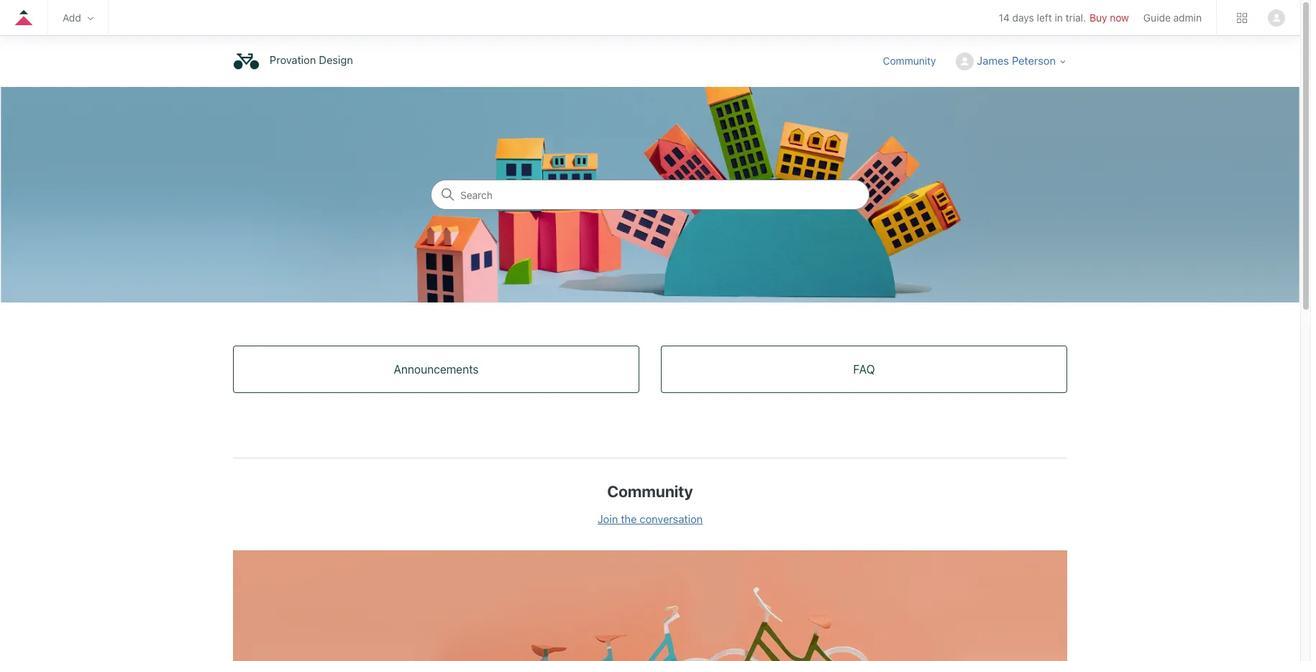 Task type: describe. For each thing, give the bounding box(es) containing it.
the
[[621, 513, 637, 526]]

guide admin
[[1144, 11, 1202, 24]]

community link
[[883, 53, 951, 68]]

conversation
[[640, 513, 703, 526]]

navigation containing add
[[0, 0, 1300, 40]]

in
[[1055, 12, 1063, 24]]

design
[[319, 54, 353, 67]]

Search search field
[[432, 181, 869, 209]]

join the conversation
[[598, 513, 703, 526]]

community inside main content
[[607, 483, 693, 501]]

provation
[[270, 54, 316, 67]]

provation design
[[270, 54, 353, 67]]

announcements
[[394, 363, 479, 376]]

buy
[[1090, 12, 1107, 24]]

provation design help center home page image
[[233, 48, 260, 75]]

guide
[[1144, 11, 1171, 24]]

0 vertical spatial community
[[883, 54, 936, 67]]

james peterson button
[[956, 53, 1067, 71]]

james
[[977, 54, 1009, 67]]

zendesk products image
[[1237, 13, 1247, 23]]

user avatar image
[[1268, 9, 1285, 26]]



Task type: locate. For each thing, give the bounding box(es) containing it.
14 days left in trial. buy now
[[999, 12, 1129, 24]]

left
[[1037, 12, 1052, 24]]

now
[[1110, 12, 1129, 24]]

add button
[[63, 11, 93, 24]]

14
[[999, 12, 1010, 24]]

peterson
[[1012, 54, 1056, 67]]

navigation
[[0, 0, 1300, 40]]

1 vertical spatial community
[[607, 483, 693, 501]]

admin
[[1174, 11, 1202, 24]]

faq link
[[662, 347, 1067, 393]]

None search field
[[431, 180, 870, 210]]

provation design link
[[233, 48, 360, 75]]

buy now link
[[1090, 12, 1129, 24]]

community
[[883, 54, 936, 67], [607, 483, 693, 501]]

days
[[1013, 12, 1034, 24]]

join
[[598, 513, 618, 526]]

trial.
[[1066, 12, 1086, 24]]

1 horizontal spatial community
[[883, 54, 936, 67]]

0 horizontal spatial community
[[607, 483, 693, 501]]

guide admin link
[[1144, 11, 1202, 24]]

join the conversation link
[[598, 513, 703, 526]]

announcements link
[[234, 347, 639, 393]]

faq
[[853, 363, 875, 376]]

james peterson
[[977, 54, 1056, 67]]

community main content
[[0, 87, 1300, 662]]

add
[[63, 11, 81, 24]]



Task type: vqa. For each thing, say whether or not it's contained in the screenshot.
James Peterson
yes



